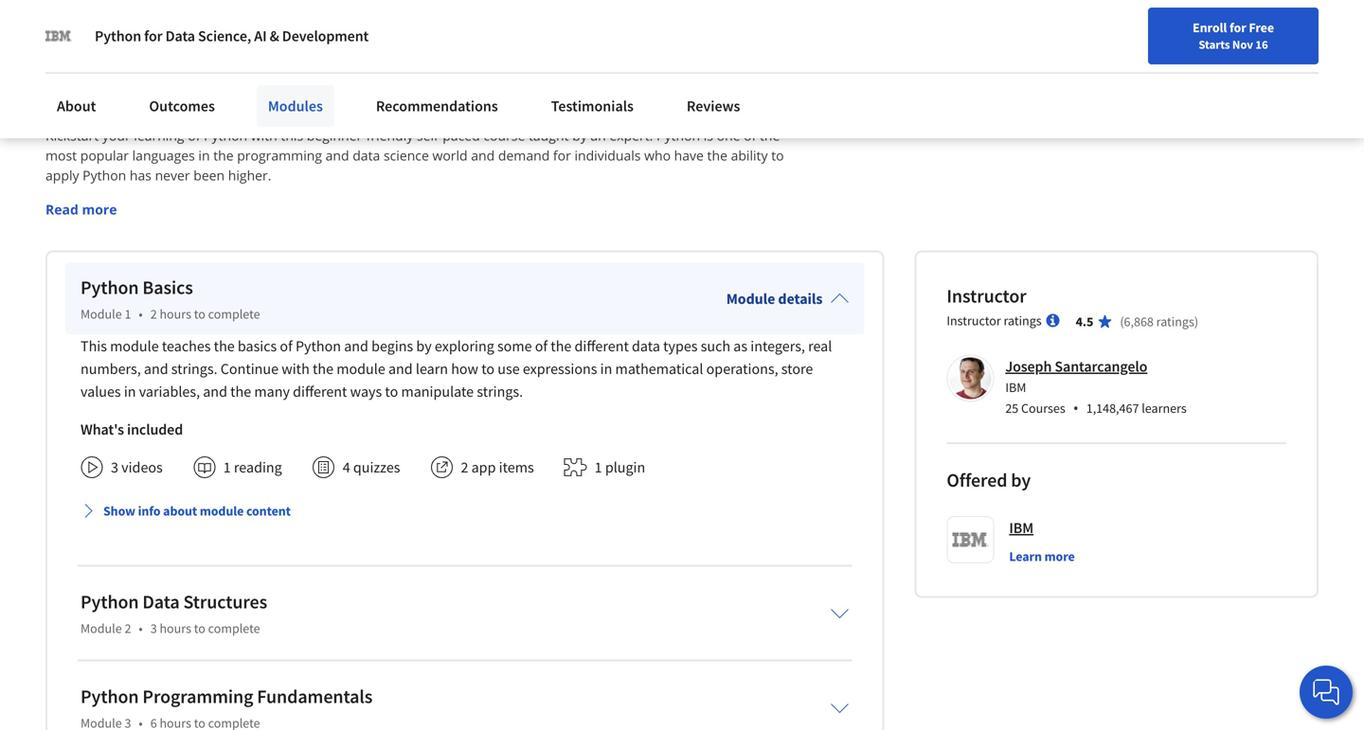 Task type: vqa. For each thing, say whether or not it's contained in the screenshot.
BANNER navigation at the top left of page
no



Task type: describe. For each thing, give the bounding box(es) containing it.
hours inside python data structures module 2 • 3 hours to complete
[[160, 620, 191, 637]]

to inside python basics module 1 • 2 hours to complete
[[194, 306, 206, 323]]

included
[[127, 420, 183, 439]]

of right some
[[535, 337, 548, 356]]

real
[[808, 337, 832, 356]]

has
[[130, 167, 152, 185]]

of down "outcomes"
[[188, 127, 200, 145]]

variables,
[[139, 383, 200, 402]]

and down continue
[[203, 383, 227, 402]]

)
[[1195, 313, 1199, 330]]

programming
[[237, 147, 322, 165]]

show
[[103, 503, 135, 520]]

how
[[451, 360, 479, 379]]

python data structures module 2 • 3 hours to complete
[[81, 591, 267, 637]]

friendly
[[366, 127, 413, 145]]

chat with us image
[[1311, 678, 1342, 708]]

0 vertical spatial strings.
[[171, 360, 218, 379]]

learn more
[[1009, 548, 1075, 565]]

hours inside python basics module 1 • 2 hours to complete
[[160, 306, 191, 323]]

the up 'been'
[[213, 147, 234, 165]]

1 horizontal spatial different
[[575, 337, 629, 356]]

0 vertical spatial data
[[165, 27, 195, 45]]

to left use
[[482, 360, 495, 379]]

1 horizontal spatial ratings
[[1157, 313, 1195, 330]]

(
[[1120, 313, 1124, 330]]

ways
[[350, 383, 382, 402]]

been
[[194, 167, 225, 185]]

1,148,467
[[1087, 400, 1139, 417]]

outcomes
[[149, 97, 215, 116]]

higher.
[[228, 167, 271, 185]]

free
[[1249, 19, 1274, 36]]

python up are
[[95, 27, 141, 45]]

python inside dropdown button
[[81, 685, 139, 709]]

1 for 1 plugin
[[595, 458, 602, 477]]

modules
[[268, 97, 323, 116]]

3 inside python data structures module 2 • 3 hours to complete
[[150, 620, 157, 637]]

expert.
[[610, 127, 653, 145]]

module inside python basics module 1 • 2 hours to complete
[[81, 306, 122, 323]]

such
[[701, 337, 731, 356]]

basics
[[143, 276, 193, 300]]

modules
[[176, 69, 275, 103]]

6,868
[[1124, 313, 1154, 330]]

starts
[[1199, 37, 1230, 52]]

module inside dropdown button
[[200, 503, 244, 520]]

courses
[[1022, 400, 1066, 417]]

4
[[343, 458, 350, 477]]

popular
[[80, 147, 129, 165]]

world
[[433, 147, 468, 165]]

0 horizontal spatial ratings
[[1004, 312, 1042, 329]]

ability
[[731, 147, 768, 165]]

kickstart your learning of python with this beginner-friendly self-paced course taught by an expert. python is one of the most popular languages in the programming and data science world and demand for individuals who have the ability to apply python has never been higher.
[[45, 127, 788, 185]]

app
[[472, 458, 496, 477]]

nov
[[1233, 37, 1254, 52]]

ibm inside the joseph santarcangelo ibm 25 courses • 1,148,467 learners
[[1006, 379, 1027, 396]]

reviews link
[[676, 85, 752, 127]]

3 videos
[[111, 458, 163, 477]]

and up variables,
[[144, 360, 168, 379]]

1 vertical spatial ibm
[[1009, 519, 1034, 538]]

the down is
[[707, 147, 728, 165]]

1 horizontal spatial strings.
[[477, 383, 523, 402]]

videos
[[121, 458, 163, 477]]

paced
[[443, 127, 480, 145]]

many
[[254, 383, 290, 402]]

0 vertical spatial course
[[354, 69, 429, 103]]

santarcangelo
[[1055, 357, 1148, 376]]

your
[[102, 127, 130, 145]]

data inside kickstart your learning of python with this beginner-friendly self-paced course taught by an expert. python is one of the most popular languages in the programming and data science world and demand for individuals who have the ability to apply python has never been higher.
[[353, 147, 380, 165]]

python inside python data structures module 2 • 3 hours to complete
[[81, 591, 139, 614]]

offered
[[947, 469, 1008, 492]]

types
[[663, 337, 698, 356]]

python for data science, ai & development
[[95, 27, 369, 45]]

to inside python data structures module 2 • 3 hours to complete
[[194, 620, 206, 637]]

data inside python data structures module 2 • 3 hours to complete
[[143, 591, 180, 614]]

read more
[[45, 201, 117, 219]]

1 plugin
[[595, 458, 646, 477]]

4 quizzes
[[343, 458, 400, 477]]

for for enroll
[[1230, 19, 1247, 36]]

kickstart
[[45, 127, 99, 145]]

learn
[[416, 360, 448, 379]]

2 app items
[[461, 458, 534, 477]]

apply
[[45, 167, 79, 185]]

manipulate
[[401, 383, 474, 402]]

1 reading
[[223, 458, 282, 477]]

this module teaches the basics of python and begins by exploring some of the different data types such as integers, real numbers, and strings. continue with the module and learn how to use expressions in  mathematical operations, store values in variables, and the many different ways to manipulate strings.
[[81, 337, 832, 402]]

show info about module content
[[103, 503, 291, 520]]

never
[[155, 167, 190, 185]]

0 vertical spatial module
[[110, 337, 159, 356]]

instructor for instructor ratings
[[947, 312, 1001, 329]]

course inside kickstart your learning of python with this beginner-friendly self-paced course taught by an expert. python is one of the most popular languages in the programming and data science world and demand for individuals who have the ability to apply python has never been higher.
[[484, 127, 525, 145]]

items
[[499, 458, 534, 477]]

with inside kickstart your learning of python with this beginner-friendly self-paced course taught by an expert. python is one of the most popular languages in the programming and data science world and demand for individuals who have the ability to apply python has never been higher.
[[251, 127, 277, 145]]

and down begins in the top of the page
[[388, 360, 413, 379]]

testimonials
[[551, 97, 634, 116]]

what's
[[81, 420, 124, 439]]

python down popular
[[83, 167, 126, 185]]

details
[[778, 290, 823, 309]]

reviews
[[687, 97, 740, 116]]

python basics module 1 • 2 hours to complete
[[81, 276, 260, 323]]

to right the "ways"
[[385, 383, 398, 402]]

languages
[[132, 147, 195, 165]]

2 inside python basics module 1 • 2 hours to complete
[[150, 306, 157, 323]]

2 vertical spatial by
[[1011, 469, 1031, 492]]

taught
[[529, 127, 569, 145]]

and down beginner-
[[326, 147, 349, 165]]

ibm image
[[45, 23, 72, 49]]

1 for 1 reading
[[223, 458, 231, 477]]

0 horizontal spatial 3
[[111, 458, 118, 477]]

ibm link
[[1009, 517, 1034, 540]]

joseph santarcangelo image
[[950, 358, 991, 400]]

have
[[674, 147, 704, 165]]

begins
[[372, 337, 413, 356]]

and down paced
[[471, 147, 495, 165]]

complete inside python basics module 1 • 2 hours to complete
[[208, 306, 260, 323]]

teaches
[[162, 337, 211, 356]]

there
[[45, 69, 111, 103]]

about link
[[45, 85, 107, 127]]

integers,
[[751, 337, 805, 356]]

python up have
[[657, 127, 700, 145]]



Task type: locate. For each thing, give the bounding box(es) containing it.
2 inside python data structures module 2 • 3 hours to complete
[[125, 620, 131, 637]]

python programming fundamentals
[[81, 685, 373, 709]]

joseph santarcangelo link
[[1006, 357, 1148, 376]]

structures
[[183, 591, 267, 614]]

by left an
[[572, 127, 587, 145]]

0 horizontal spatial module
[[110, 337, 159, 356]]

0 vertical spatial instructor
[[947, 284, 1027, 308]]

ratings
[[1004, 312, 1042, 329], [1157, 313, 1195, 330]]

2 horizontal spatial 2
[[461, 458, 469, 477]]

science,
[[198, 27, 251, 45]]

store
[[782, 360, 813, 379]]

this
[[307, 69, 349, 103], [281, 127, 303, 145]]

2 instructor from the top
[[947, 312, 1001, 329]]

1 vertical spatial module
[[337, 360, 385, 379]]

this down development
[[307, 69, 349, 103]]

different up expressions
[[575, 337, 629, 356]]

complete
[[208, 306, 260, 323], [208, 620, 260, 637]]

0 horizontal spatial 2
[[125, 620, 131, 637]]

python down show
[[81, 591, 139, 614]]

0 horizontal spatial data
[[353, 147, 380, 165]]

0 vertical spatial 3
[[111, 458, 118, 477]]

show info about module content button
[[73, 494, 298, 528]]

for for python
[[144, 27, 163, 45]]

0 vertical spatial hours
[[160, 306, 191, 323]]

data inside "this module teaches the basics of python and begins by exploring some of the different data types such as integers, real numbers, and strings. continue with the module and learn how to use expressions in  mathematical operations, store values in variables, and the many different ways to manipulate strings."
[[632, 337, 660, 356]]

1 vertical spatial data
[[632, 337, 660, 356]]

hours down structures
[[160, 620, 191, 637]]

quizzes
[[353, 458, 400, 477]]

1 horizontal spatial 3
[[150, 620, 157, 637]]

menu item
[[1002, 19, 1124, 81]]

1 left reading
[[223, 458, 231, 477]]

1 horizontal spatial data
[[632, 337, 660, 356]]

to inside kickstart your learning of python with this beginner-friendly self-paced course taught by an expert. python is one of the most popular languages in the programming and data science world and demand for individuals who have the ability to apply python has never been higher.
[[772, 147, 784, 165]]

• for structures
[[139, 620, 143, 637]]

1 complete from the top
[[208, 306, 260, 323]]

5
[[158, 69, 171, 103]]

by up learn
[[416, 337, 432, 356]]

in inside kickstart your learning of python with this beginner-friendly self-paced course taught by an expert. python is one of the most popular languages in the programming and data science world and demand for individuals who have the ability to apply python has never been higher.
[[198, 147, 210, 165]]

the up expressions
[[551, 337, 572, 356]]

most
[[45, 147, 77, 165]]

1 horizontal spatial more
[[1045, 548, 1075, 565]]

instructor up joseph santarcangelo icon
[[947, 312, 1001, 329]]

learn
[[1009, 548, 1042, 565]]

python up 'been'
[[204, 127, 247, 145]]

basics
[[238, 337, 277, 356]]

by right "offered"
[[1011, 469, 1031, 492]]

2 vertical spatial •
[[139, 620, 143, 637]]

are
[[116, 69, 153, 103]]

about
[[57, 97, 96, 116]]

1 left plugin
[[595, 458, 602, 477]]

demand
[[498, 147, 550, 165]]

plugin
[[605, 458, 646, 477]]

0 horizontal spatial with
[[251, 127, 277, 145]]

25
[[1006, 400, 1019, 417]]

instructor up instructor ratings on the top right of the page
[[947, 284, 1027, 308]]

the up "ability" in the right top of the page
[[760, 127, 780, 145]]

0 horizontal spatial strings.
[[171, 360, 218, 379]]

read more button
[[45, 200, 117, 220]]

1 horizontal spatial by
[[572, 127, 587, 145]]

about
[[163, 503, 197, 520]]

programming
[[143, 685, 253, 709]]

learning
[[134, 127, 184, 145]]

with up many
[[282, 360, 310, 379]]

fundamentals
[[257, 685, 373, 709]]

more for read more
[[82, 201, 117, 219]]

0 horizontal spatial 1
[[125, 306, 131, 323]]

• for ibm
[[1073, 398, 1079, 419]]

complete inside python data structures module 2 • 3 hours to complete
[[208, 620, 260, 637]]

ratings right 6,868 at the right
[[1157, 313, 1195, 330]]

coursera career certificate image
[[961, 0, 1276, 28]]

data down friendly
[[353, 147, 380, 165]]

python inside python basics module 1 • 2 hours to complete
[[81, 276, 139, 300]]

individuals
[[575, 147, 641, 165]]

outcomes link
[[138, 85, 226, 127]]

0 vertical spatial data
[[353, 147, 380, 165]]

self-
[[417, 127, 443, 145]]

1 vertical spatial hours
[[160, 620, 191, 637]]

3 left videos
[[111, 458, 118, 477]]

1 horizontal spatial for
[[553, 147, 571, 165]]

read
[[45, 201, 78, 219]]

1 inside python basics module 1 • 2 hours to complete
[[125, 306, 131, 323]]

• inside python basics module 1 • 2 hours to complete
[[139, 306, 143, 323]]

0 vertical spatial with
[[251, 127, 277, 145]]

and left begins in the top of the page
[[344, 337, 369, 356]]

is
[[704, 127, 714, 145]]

learners
[[1142, 400, 1187, 417]]

0 vertical spatial more
[[82, 201, 117, 219]]

the left basics
[[214, 337, 235, 356]]

0 vertical spatial different
[[575, 337, 629, 356]]

with
[[251, 127, 277, 145], [282, 360, 310, 379]]

of up "ability" in the right top of the page
[[744, 127, 757, 145]]

module
[[110, 337, 159, 356], [337, 360, 385, 379], [200, 503, 244, 520]]

with up 'programming'
[[251, 127, 277, 145]]

2 complete from the top
[[208, 620, 260, 637]]

0 vertical spatial this
[[307, 69, 349, 103]]

1 horizontal spatial 2
[[150, 306, 157, 323]]

ibm up the learn
[[1009, 519, 1034, 538]]

ibm
[[1006, 379, 1027, 396], [1009, 519, 1034, 538]]

with inside "this module teaches the basics of python and begins by exploring some of the different data types such as integers, real numbers, and strings. continue with the module and learn how to use expressions in  mathematical operations, store values in variables, and the many different ways to manipulate strings."
[[282, 360, 310, 379]]

hours down the basics
[[160, 306, 191, 323]]

more right read
[[82, 201, 117, 219]]

the right continue
[[313, 360, 334, 379]]

0 vertical spatial 2
[[150, 306, 157, 323]]

strings.
[[171, 360, 218, 379], [477, 383, 523, 402]]

2 horizontal spatial by
[[1011, 469, 1031, 492]]

recommendations
[[376, 97, 498, 116]]

0 horizontal spatial for
[[144, 27, 163, 45]]

1
[[125, 306, 131, 323], [223, 458, 231, 477], [595, 458, 602, 477]]

1 vertical spatial data
[[143, 591, 180, 614]]

to up 'teaches'
[[194, 306, 206, 323]]

by inside kickstart your learning of python with this beginner-friendly self-paced course taught by an expert. python is one of the most popular languages in the programming and data science world and demand for individuals who have the ability to apply python has never been higher.
[[572, 127, 587, 145]]

ratings up joseph
[[1004, 312, 1042, 329]]

one
[[717, 127, 741, 145]]

there are 5 modules in this course
[[45, 69, 429, 103]]

different left the "ways"
[[293, 383, 347, 402]]

1 hours from the top
[[160, 306, 191, 323]]

1 vertical spatial with
[[282, 360, 310, 379]]

for inside enroll for free starts nov 16
[[1230, 19, 1247, 36]]

ibm up 25
[[1006, 379, 1027, 396]]

show notifications image
[[1144, 24, 1167, 46]]

python inside "this module teaches the basics of python and begins by exploring some of the different data types such as integers, real numbers, and strings. continue with the module and learn how to use expressions in  mathematical operations, store values in variables, and the many different ways to manipulate strings."
[[296, 337, 341, 356]]

data up mathematical
[[632, 337, 660, 356]]

1 horizontal spatial with
[[282, 360, 310, 379]]

as
[[734, 337, 748, 356]]

ai
[[254, 27, 267, 45]]

0 horizontal spatial this
[[281, 127, 303, 145]]

• up programming
[[139, 620, 143, 637]]

reading
[[234, 458, 282, 477]]

learn more button
[[1009, 547, 1075, 566]]

1 vertical spatial 2
[[461, 458, 469, 477]]

0 horizontal spatial different
[[293, 383, 347, 402]]

strings. down use
[[477, 383, 523, 402]]

beginner-
[[307, 127, 366, 145]]

to
[[772, 147, 784, 165], [194, 306, 206, 323], [482, 360, 495, 379], [385, 383, 398, 402], [194, 620, 206, 637]]

4.5
[[1076, 313, 1094, 330]]

some
[[497, 337, 532, 356]]

instructor ratings
[[947, 312, 1042, 329]]

course up the demand
[[484, 127, 525, 145]]

more for learn more
[[1045, 548, 1075, 565]]

by inside "this module teaches the basics of python and begins by exploring some of the different data types such as integers, real numbers, and strings. continue with the module and learn how to use expressions in  mathematical operations, store values in variables, and the many different ways to manipulate strings."
[[416, 337, 432, 356]]

0 horizontal spatial course
[[354, 69, 429, 103]]

3 up programming
[[150, 620, 157, 637]]

content
[[246, 503, 291, 520]]

0 vertical spatial ibm
[[1006, 379, 1027, 396]]

for up the nov at the right top of the page
[[1230, 19, 1247, 36]]

module up the numbers,
[[110, 337, 159, 356]]

None search field
[[270, 12, 583, 50]]

1 vertical spatial strings.
[[477, 383, 523, 402]]

by
[[572, 127, 587, 145], [416, 337, 432, 356], [1011, 469, 1031, 492]]

this up 'programming'
[[281, 127, 303, 145]]

science
[[384, 147, 429, 165]]

0 horizontal spatial by
[[416, 337, 432, 356]]

an
[[591, 127, 606, 145]]

strings. down 'teaches'
[[171, 360, 218, 379]]

1 vertical spatial •
[[1073, 398, 1079, 419]]

1 horizontal spatial course
[[484, 127, 525, 145]]

• right the 'courses'
[[1073, 398, 1079, 419]]

1 vertical spatial course
[[484, 127, 525, 145]]

enroll for free starts nov 16
[[1193, 19, 1274, 52]]

1 up the numbers,
[[125, 306, 131, 323]]

of
[[188, 127, 200, 145], [744, 127, 757, 145], [280, 337, 293, 356], [535, 337, 548, 356]]

this inside kickstart your learning of python with this beginner-friendly self-paced course taught by an expert. python is one of the most popular languages in the programming and data science world and demand for individuals who have the ability to apply python has never been higher.
[[281, 127, 303, 145]]

the down continue
[[230, 383, 251, 402]]

to right "ability" in the right top of the page
[[772, 147, 784, 165]]

use
[[498, 360, 520, 379]]

more right the learn
[[1045, 548, 1075, 565]]

python left programming
[[81, 685, 139, 709]]

2 horizontal spatial module
[[337, 360, 385, 379]]

0 horizontal spatial more
[[82, 201, 117, 219]]

1 vertical spatial more
[[1045, 548, 1075, 565]]

0 vertical spatial by
[[572, 127, 587, 145]]

&
[[270, 27, 279, 45]]

2
[[150, 306, 157, 323], [461, 458, 469, 477], [125, 620, 131, 637]]

2 horizontal spatial for
[[1230, 19, 1247, 36]]

1 vertical spatial different
[[293, 383, 347, 402]]

mathematical
[[616, 360, 704, 379]]

the
[[760, 127, 780, 145], [213, 147, 234, 165], [707, 147, 728, 165], [214, 337, 235, 356], [551, 337, 572, 356], [313, 360, 334, 379], [230, 383, 251, 402]]

0 vertical spatial •
[[139, 306, 143, 323]]

complete down structures
[[208, 620, 260, 637]]

• inside python data structures module 2 • 3 hours to complete
[[139, 620, 143, 637]]

1 horizontal spatial this
[[307, 69, 349, 103]]

python right basics
[[296, 337, 341, 356]]

for down "taught" at left
[[553, 147, 571, 165]]

1 vertical spatial complete
[[208, 620, 260, 637]]

offered by
[[947, 469, 1031, 492]]

module right about
[[200, 503, 244, 520]]

2 vertical spatial module
[[200, 503, 244, 520]]

numbers,
[[81, 360, 141, 379]]

this
[[81, 337, 107, 356]]

1 vertical spatial by
[[416, 337, 432, 356]]

complete up basics
[[208, 306, 260, 323]]

0 vertical spatial complete
[[208, 306, 260, 323]]

1 horizontal spatial 1
[[223, 458, 231, 477]]

• down the basics
[[139, 306, 143, 323]]

1 instructor from the top
[[947, 284, 1027, 308]]

of right basics
[[280, 337, 293, 356]]

1 vertical spatial instructor
[[947, 312, 1001, 329]]

2 vertical spatial 2
[[125, 620, 131, 637]]

development
[[282, 27, 369, 45]]

for inside kickstart your learning of python with this beginner-friendly self-paced course taught by an expert. python is one of the most popular languages in the programming and data science world and demand for individuals who have the ability to apply python has never been higher.
[[553, 147, 571, 165]]

module up the "ways"
[[337, 360, 385, 379]]

data left structures
[[143, 591, 180, 614]]

2 horizontal spatial 1
[[595, 458, 602, 477]]

who
[[644, 147, 671, 165]]

joseph
[[1006, 357, 1052, 376]]

data left science,
[[165, 27, 195, 45]]

1 vertical spatial 3
[[150, 620, 157, 637]]

enroll
[[1193, 19, 1227, 36]]

course up friendly
[[354, 69, 429, 103]]

instructor for instructor
[[947, 284, 1027, 308]]

testimonials link
[[540, 85, 645, 127]]

1 vertical spatial this
[[281, 127, 303, 145]]

coursera image
[[23, 15, 143, 46]]

module inside python data structures module 2 • 3 hours to complete
[[81, 620, 122, 637]]

1 horizontal spatial module
[[200, 503, 244, 520]]

and
[[326, 147, 349, 165], [471, 147, 495, 165], [344, 337, 369, 356], [144, 360, 168, 379], [388, 360, 413, 379], [203, 383, 227, 402]]

info
[[138, 503, 161, 520]]

• inside the joseph santarcangelo ibm 25 courses • 1,148,467 learners
[[1073, 398, 1079, 419]]

continue
[[221, 360, 279, 379]]

to down structures
[[194, 620, 206, 637]]

for up 5
[[144, 27, 163, 45]]

python left the basics
[[81, 276, 139, 300]]

2 hours from the top
[[160, 620, 191, 637]]

different
[[575, 337, 629, 356], [293, 383, 347, 402]]

values
[[81, 383, 121, 402]]



